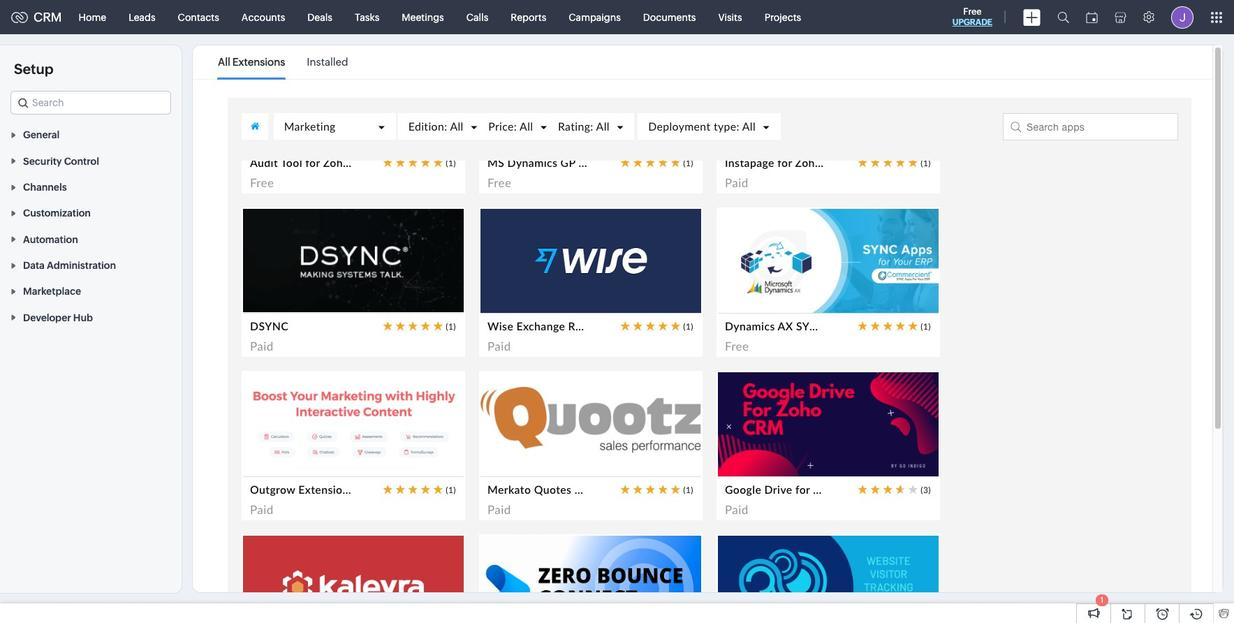 Task type: locate. For each thing, give the bounding box(es) containing it.
campaigns
[[569, 12, 621, 23]]

data
[[23, 260, 45, 271]]

meetings
[[402, 12, 444, 23]]

automation button
[[0, 226, 182, 252]]

channels
[[23, 182, 67, 193]]

crm link
[[11, 10, 62, 24]]

security control
[[23, 156, 99, 167]]

security
[[23, 156, 62, 167]]

marketplace
[[23, 286, 81, 297]]

meetings link
[[391, 0, 455, 34]]

contacts link
[[167, 0, 230, 34]]

calendar image
[[1086, 12, 1098, 23]]

Search text field
[[11, 91, 170, 114]]

create menu image
[[1023, 9, 1041, 25]]

contacts
[[178, 12, 219, 23]]

campaigns link
[[558, 0, 632, 34]]

projects link
[[753, 0, 812, 34]]

upgrade
[[953, 17, 993, 27]]

deals
[[308, 12, 332, 23]]

all
[[218, 56, 230, 68]]

all extensions
[[218, 56, 285, 68]]

search element
[[1049, 0, 1078, 34]]

general
[[23, 129, 60, 141]]

accounts link
[[230, 0, 296, 34]]

installed
[[307, 56, 348, 68]]

developer hub
[[23, 312, 93, 323]]

None field
[[10, 91, 171, 115]]

customization button
[[0, 200, 182, 226]]

installed link
[[307, 46, 348, 78]]

data administration
[[23, 260, 116, 271]]

developer
[[23, 312, 71, 323]]

security control button
[[0, 148, 182, 174]]

customization
[[23, 208, 91, 219]]

hub
[[73, 312, 93, 323]]

crm
[[34, 10, 62, 24]]

free
[[963, 6, 982, 17]]

accounts
[[242, 12, 285, 23]]

developer hub button
[[0, 304, 182, 330]]

visits
[[718, 12, 742, 23]]

administration
[[47, 260, 116, 271]]

leads link
[[117, 0, 167, 34]]



Task type: vqa. For each thing, say whether or not it's contained in the screenshot.
DEVELOPER HUB
yes



Task type: describe. For each thing, give the bounding box(es) containing it.
deals link
[[296, 0, 344, 34]]

tasks link
[[344, 0, 391, 34]]

setup
[[14, 61, 53, 77]]

automation
[[23, 234, 78, 245]]

leads
[[129, 12, 155, 23]]

general button
[[0, 122, 182, 148]]

marketplace button
[[0, 278, 182, 304]]

1
[[1101, 596, 1104, 604]]

home link
[[67, 0, 117, 34]]

calls link
[[455, 0, 500, 34]]

search image
[[1057, 11, 1069, 23]]

calls
[[466, 12, 488, 23]]

home
[[79, 12, 106, 23]]

profile element
[[1163, 0, 1202, 34]]

logo image
[[11, 12, 28, 23]]

documents link
[[632, 0, 707, 34]]

profile image
[[1171, 6, 1194, 28]]

reports
[[511, 12, 546, 23]]

free upgrade
[[953, 6, 993, 27]]

create menu element
[[1015, 0, 1049, 34]]

documents
[[643, 12, 696, 23]]

data administration button
[[0, 252, 182, 278]]

extensions
[[232, 56, 285, 68]]

projects
[[765, 12, 801, 23]]

channels button
[[0, 174, 182, 200]]

all extensions link
[[218, 46, 285, 78]]

visits link
[[707, 0, 753, 34]]

reports link
[[500, 0, 558, 34]]

tasks
[[355, 12, 379, 23]]

control
[[64, 156, 99, 167]]



